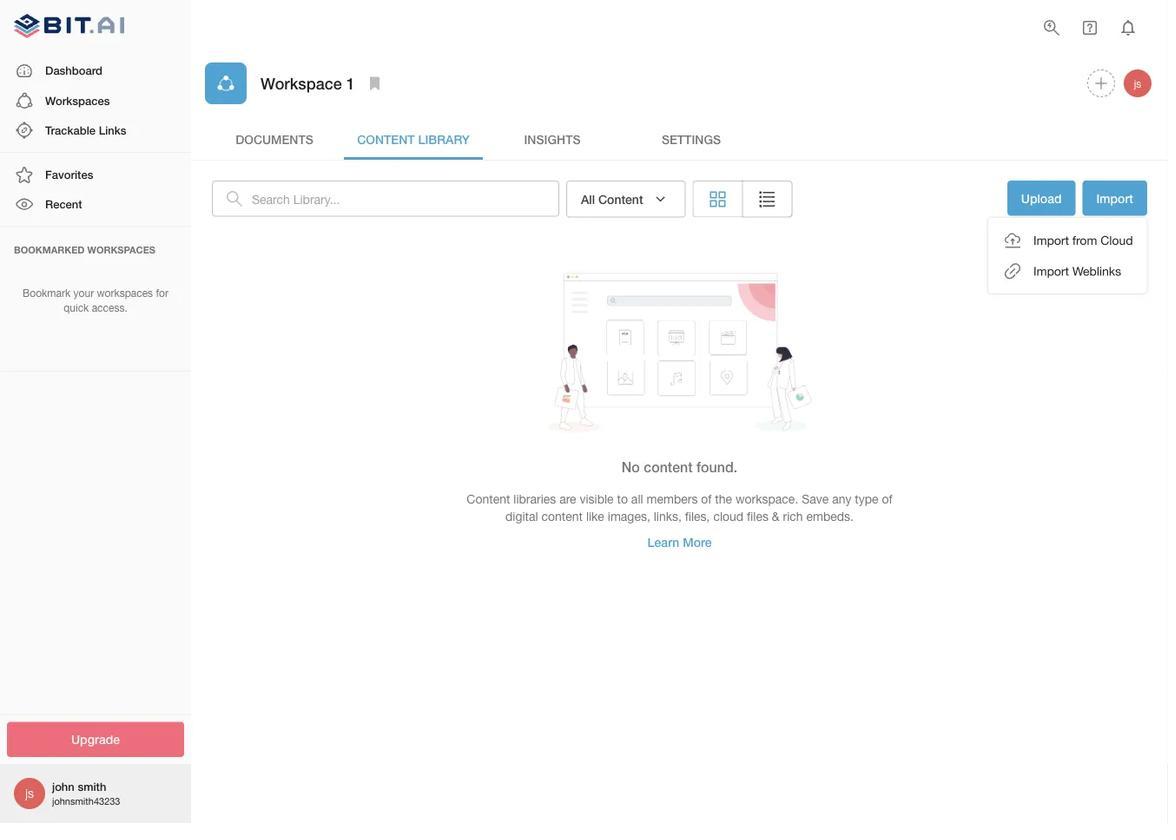 Task type: describe. For each thing, give the bounding box(es) containing it.
import from cloud button
[[989, 225, 1148, 256]]

recent button
[[0, 190, 191, 220]]

from
[[1073, 233, 1098, 248]]

type
[[856, 492, 879, 507]]

bookmark
[[23, 287, 71, 299]]

files,
[[686, 510, 711, 524]]

access.
[[92, 302, 128, 314]]

2 of from the left
[[883, 492, 893, 507]]

insights
[[524, 132, 581, 146]]

workspace 1
[[261, 74, 355, 92]]

learn more link
[[634, 525, 726, 560]]

members
[[647, 492, 698, 507]]

no
[[622, 459, 640, 476]]

recent
[[45, 198, 82, 211]]

images,
[[608, 510, 651, 524]]

johnsmith43233
[[52, 796, 120, 808]]

&
[[772, 510, 780, 524]]

favorites
[[45, 168, 93, 181]]

bookmarked
[[14, 244, 85, 256]]

bookmarked workspaces
[[14, 244, 156, 256]]

1 of from the left
[[702, 492, 712, 507]]

to
[[618, 492, 628, 507]]

links
[[99, 123, 126, 137]]

dashboard button
[[0, 56, 191, 86]]

all content button
[[567, 181, 686, 218]]

all content
[[581, 192, 644, 206]]

files
[[747, 510, 769, 524]]

import weblinks
[[1034, 264, 1122, 279]]

workspaces
[[97, 287, 153, 299]]

favorites button
[[0, 160, 191, 190]]

Search Library... search field
[[252, 181, 560, 217]]

insights link
[[483, 118, 622, 160]]

js button
[[1122, 67, 1155, 100]]

tab list containing documents
[[205, 118, 1155, 160]]

import button
[[1083, 181, 1148, 216]]

import for import weblinks
[[1034, 264, 1070, 279]]

all
[[581, 192, 595, 206]]

digital
[[506, 510, 539, 524]]

upgrade
[[71, 733, 120, 747]]

content for library
[[357, 132, 415, 146]]

links,
[[654, 510, 682, 524]]

1
[[347, 74, 355, 92]]

libraries
[[514, 492, 556, 507]]

documents link
[[205, 118, 344, 160]]

import for import
[[1097, 191, 1134, 206]]

for
[[156, 287, 169, 299]]

cloud
[[714, 510, 744, 524]]



Task type: vqa. For each thing, say whether or not it's contained in the screenshot.
last name
no



Task type: locate. For each thing, give the bounding box(es) containing it.
1 horizontal spatial content
[[644, 459, 693, 476]]

settings
[[662, 132, 721, 146]]

workspaces button
[[0, 86, 191, 116]]

content library
[[357, 132, 470, 146]]

js
[[1135, 77, 1142, 90], [25, 787, 34, 801]]

content for libraries
[[467, 492, 511, 507]]

upgrade button
[[7, 723, 184, 758]]

1 vertical spatial js
[[25, 787, 34, 801]]

all
[[632, 492, 644, 507]]

tab list
[[205, 118, 1155, 160]]

workspace.
[[736, 492, 799, 507]]

import for import from cloud
[[1034, 233, 1070, 248]]

are
[[560, 492, 577, 507]]

your
[[73, 287, 94, 299]]

workspace
[[261, 74, 342, 92]]

import inside import weblinks button
[[1034, 264, 1070, 279]]

quick
[[64, 302, 89, 314]]

2 horizontal spatial content
[[599, 192, 644, 206]]

embeds.
[[807, 510, 854, 524]]

2 vertical spatial import
[[1034, 264, 1070, 279]]

found.
[[697, 459, 738, 476]]

import inside import button
[[1097, 191, 1134, 206]]

import up cloud
[[1097, 191, 1134, 206]]

john
[[52, 781, 75, 794]]

import left from
[[1034, 233, 1070, 248]]

settings link
[[622, 118, 761, 160]]

learn more
[[648, 536, 712, 550]]

0 vertical spatial js
[[1135, 77, 1142, 90]]

dashboard
[[45, 64, 103, 77]]

content up members
[[644, 459, 693, 476]]

import inside import from cloud button
[[1034, 233, 1070, 248]]

upload
[[1022, 191, 1062, 206]]

0 horizontal spatial content
[[357, 132, 415, 146]]

learn
[[648, 536, 680, 550]]

library
[[418, 132, 470, 146]]

bookmark image
[[365, 73, 386, 94]]

of
[[702, 492, 712, 507], [883, 492, 893, 507]]

the
[[716, 492, 733, 507]]

import
[[1097, 191, 1134, 206], [1034, 233, 1070, 248], [1034, 264, 1070, 279]]

trackable links button
[[0, 116, 191, 145]]

0 horizontal spatial of
[[702, 492, 712, 507]]

upload button
[[1008, 181, 1076, 218], [1008, 181, 1076, 216]]

john smith johnsmith43233
[[52, 781, 120, 808]]

content inside the content libraries are visible to all members of the workspace. save any type of digital content like images, links, files, cloud files & rich embeds.
[[542, 510, 583, 524]]

content up digital
[[467, 492, 511, 507]]

import down import from cloud button
[[1034, 264, 1070, 279]]

workspaces
[[87, 244, 156, 256]]

content libraries are visible to all members of the workspace. save any type of digital content like images, links, files, cloud files & rich embeds.
[[467, 492, 893, 524]]

1 vertical spatial content
[[599, 192, 644, 206]]

1 vertical spatial content
[[542, 510, 583, 524]]

content
[[644, 459, 693, 476], [542, 510, 583, 524]]

of right type
[[883, 492, 893, 507]]

content down are
[[542, 510, 583, 524]]

any
[[833, 492, 852, 507]]

2 vertical spatial content
[[467, 492, 511, 507]]

content inside button
[[599, 192, 644, 206]]

content right the all
[[599, 192, 644, 206]]

content down bookmark "image"
[[357, 132, 415, 146]]

js inside button
[[1135, 77, 1142, 90]]

bookmark your workspaces for quick access.
[[23, 287, 169, 314]]

like
[[587, 510, 605, 524]]

trackable links
[[45, 123, 126, 137]]

content inside tab list
[[357, 132, 415, 146]]

documents
[[236, 132, 314, 146]]

rich
[[784, 510, 804, 524]]

smith
[[78, 781, 106, 794]]

workspaces
[[45, 94, 110, 107]]

content library link
[[344, 118, 483, 160]]

1 horizontal spatial js
[[1135, 77, 1142, 90]]

save
[[802, 492, 829, 507]]

1 horizontal spatial of
[[883, 492, 893, 507]]

content
[[357, 132, 415, 146], [599, 192, 644, 206], [467, 492, 511, 507]]

0 vertical spatial content
[[357, 132, 415, 146]]

weblinks
[[1073, 264, 1122, 279]]

0 horizontal spatial js
[[25, 787, 34, 801]]

content inside the content libraries are visible to all members of the workspace. save any type of digital content like images, links, files, cloud files & rich embeds.
[[467, 492, 511, 507]]

cloud
[[1101, 233, 1134, 248]]

trackable
[[45, 123, 96, 137]]

import from cloud
[[1034, 233, 1134, 248]]

of left "the"
[[702, 492, 712, 507]]

group
[[693, 181, 793, 218]]

1 horizontal spatial content
[[467, 492, 511, 507]]

import weblinks button
[[989, 256, 1148, 287]]

visible
[[580, 492, 614, 507]]

1 vertical spatial import
[[1034, 233, 1070, 248]]

more
[[683, 536, 712, 550]]

0 vertical spatial content
[[644, 459, 693, 476]]

no content found.
[[622, 459, 738, 476]]

0 horizontal spatial content
[[542, 510, 583, 524]]

0 vertical spatial import
[[1097, 191, 1134, 206]]



